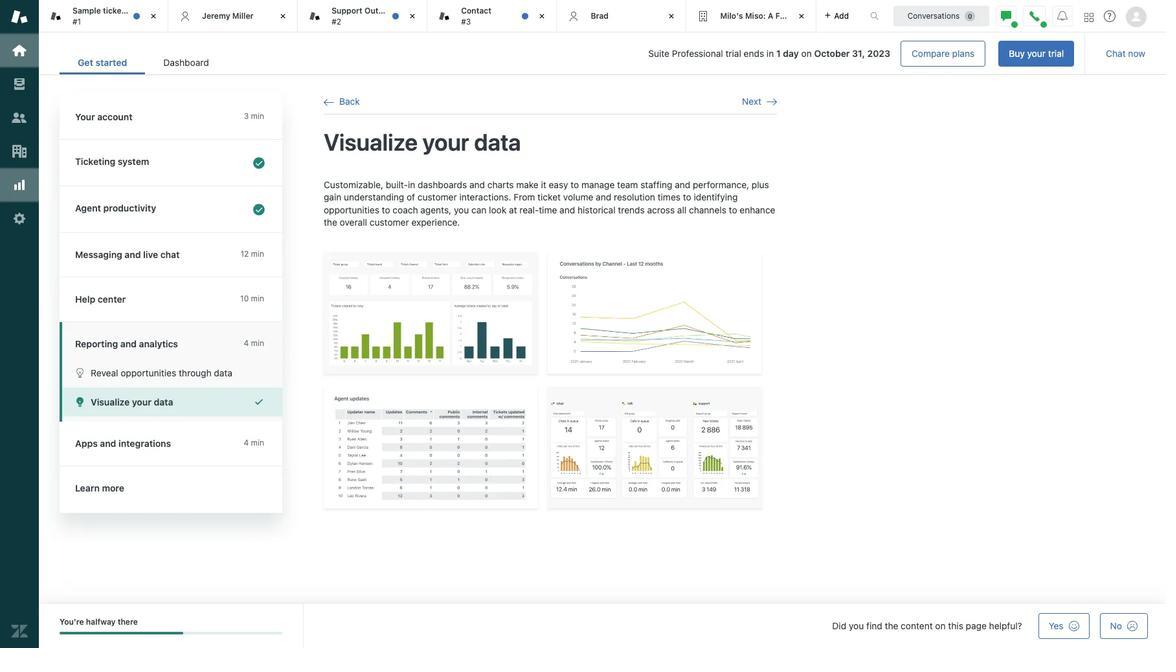 Task type: describe. For each thing, give the bounding box(es) containing it.
staffing
[[641, 179, 672, 190]]

milo's
[[720, 11, 743, 21]]

trial for your
[[1048, 48, 1064, 59]]

real-
[[519, 204, 539, 215]]

october
[[814, 48, 850, 59]]

to up the volume
[[571, 179, 579, 190]]

messaging and live chat
[[75, 249, 180, 260]]

volume
[[563, 192, 593, 203]]

views image
[[11, 76, 28, 93]]

2023
[[867, 48, 890, 59]]

suite
[[648, 48, 669, 59]]

across
[[647, 204, 675, 215]]

this
[[948, 621, 963, 632]]

easy
[[549, 179, 568, 190]]

subsidiary
[[808, 11, 848, 21]]

professional
[[672, 48, 723, 59]]

1 vertical spatial data
[[214, 368, 232, 379]]

did you find the content on this page helpful?
[[832, 621, 1022, 632]]

customizable,
[[324, 179, 383, 190]]

enhance
[[740, 204, 775, 215]]

learn
[[75, 483, 100, 494]]

customers image
[[11, 109, 28, 126]]

tab containing support outreach
[[298, 0, 428, 32]]

#2
[[332, 17, 341, 26]]

4 min for integrations
[[244, 438, 264, 448]]

compare plans button
[[901, 41, 986, 67]]

chat
[[160, 249, 180, 260]]

from
[[514, 192, 535, 203]]

apps
[[75, 438, 98, 449]]

4 for reporting and analytics
[[244, 339, 249, 348]]

compare
[[912, 48, 950, 59]]

yes
[[1049, 621, 1064, 632]]

trial for professional
[[725, 48, 741, 59]]

reporting and analytics
[[75, 339, 178, 350]]

progress-bar progress bar
[[60, 633, 282, 635]]

and inside heading
[[120, 339, 137, 350]]

1
[[776, 48, 781, 59]]

get started
[[78, 57, 127, 68]]

content-title region
[[324, 128, 777, 158]]

contact
[[461, 6, 491, 16]]

look
[[489, 204, 506, 215]]

min for your account
[[251, 111, 264, 121]]

back button
[[324, 96, 360, 108]]

3 min
[[244, 111, 264, 121]]

miso:
[[745, 11, 766, 21]]

next
[[742, 96, 761, 107]]

your for the buy your trial button
[[1027, 48, 1046, 59]]

chat
[[1106, 48, 1126, 59]]

agents,
[[420, 204, 451, 215]]

chat now button
[[1096, 41, 1156, 67]]

visualize your data inside content-title 'region'
[[324, 128, 521, 156]]

day
[[783, 48, 799, 59]]

min for messaging and live chat
[[251, 249, 264, 259]]

close image for jeremy miller
[[277, 10, 290, 23]]

data inside content-title 'region'
[[474, 128, 521, 156]]

dashboard
[[163, 57, 209, 68]]

resolution
[[614, 192, 655, 203]]

tabs tab list
[[39, 0, 857, 32]]

a
[[768, 11, 773, 21]]

footer containing did you find the content on this page helpful?
[[39, 605, 1166, 649]]

tab list containing get started
[[60, 51, 227, 74]]

tab containing contact
[[428, 0, 557, 32]]

section containing suite professional trial ends in
[[237, 41, 1074, 67]]

0 vertical spatial on
[[801, 48, 812, 59]]

chat now
[[1106, 48, 1145, 59]]

did
[[832, 621, 846, 632]]

admin image
[[11, 210, 28, 227]]

live team dashboard gives real-time visibility across all your channels and helps you balance staffing in the moment. image
[[548, 387, 761, 509]]

zendesk image
[[11, 624, 28, 640]]

customizable, built-in dashboards and charts make it easy to manage team staffing and performance, plus gain understanding of customer interactions. from ticket volume and resolution times to identifying opportunities to coach agents, you can look at real-time and historical trends across all channels to enhance the overall customer experience.
[[324, 179, 775, 228]]

close image for #3
[[536, 10, 549, 23]]

10 min
[[240, 294, 264, 304]]

time
[[539, 204, 557, 215]]

3
[[244, 111, 249, 121]]

min for reporting and analytics
[[251, 339, 264, 348]]

1 vertical spatial the
[[885, 621, 898, 632]]

understanding
[[344, 192, 404, 203]]

#1 tab
[[39, 0, 168, 32]]

buy
[[1009, 48, 1025, 59]]

visualize your data button
[[62, 388, 282, 417]]

started
[[95, 57, 127, 68]]

system
[[118, 156, 149, 167]]

2 vertical spatial your
[[132, 397, 151, 408]]

0 horizontal spatial data
[[154, 397, 173, 408]]

ends
[[744, 48, 764, 59]]

yes button
[[1038, 614, 1089, 640]]

performance,
[[693, 179, 749, 190]]

milo's miso: a foodlez subsidiary
[[720, 11, 848, 21]]

more
[[102, 483, 124, 494]]

jeremy
[[202, 11, 230, 21]]

buy your trial button
[[999, 41, 1074, 67]]

there
[[118, 618, 138, 627]]

team performance charts help you understand agent performance and identify opportunities for coaching your team. image
[[324, 387, 537, 509]]

add button
[[816, 0, 857, 32]]

customizable, built-in dashboards and charts make it easy to manage team staffing and performance, plus gain understanding of customer interactions. from ticket volume and resolution times to identifying opportunities to coach agents, you can look at real-time and historical trends across all channels to enhance the overall customer experience. region
[[324, 178, 777, 524]]

it
[[541, 179, 546, 190]]

reporting and analytics heading
[[60, 322, 282, 359]]

close image for #2
[[406, 10, 419, 23]]

now
[[1128, 48, 1145, 59]]

October 31, 2023 text field
[[814, 48, 890, 59]]

agent productivity
[[75, 203, 156, 214]]

experience.
[[411, 217, 460, 228]]

zendesk products image
[[1085, 13, 1094, 22]]

progress bar image
[[60, 633, 183, 635]]

and up interactions. on the left of the page
[[469, 179, 485, 190]]

milo's miso: a foodlez subsidiary tab
[[687, 0, 848, 32]]

charts
[[487, 179, 514, 190]]

#1
[[73, 17, 81, 26]]

1 vertical spatial on
[[935, 621, 946, 632]]

make
[[516, 179, 539, 190]]

add
[[834, 11, 849, 20]]

suite professional trial ends in 1 day on october 31, 2023
[[648, 48, 890, 59]]

omnichannel reporting charts let you see all the tickets created across each channel so you can understand how customers reach you. image
[[548, 252, 761, 374]]

visualize inside button
[[91, 397, 130, 408]]



Task type: locate. For each thing, give the bounding box(es) containing it.
and left live
[[125, 249, 141, 260]]

at
[[509, 204, 517, 215]]

0 vertical spatial customer
[[418, 192, 457, 203]]

ticketing
[[75, 156, 115, 167]]

reveal
[[91, 368, 118, 379]]

0 vertical spatial the
[[324, 217, 337, 228]]

2 close image from the left
[[406, 10, 419, 23]]

dashboard tab
[[145, 51, 227, 74]]

and right apps
[[100, 438, 116, 449]]

4 min for analytics
[[244, 339, 264, 348]]

1 horizontal spatial close image
[[665, 10, 678, 23]]

0 horizontal spatial visualize
[[91, 397, 130, 408]]

1 tab from the left
[[298, 0, 428, 32]]

through
[[179, 368, 211, 379]]

1 vertical spatial visualize
[[91, 397, 130, 408]]

tab
[[298, 0, 428, 32], [428, 0, 557, 32]]

you're
[[60, 618, 84, 627]]

0 horizontal spatial opportunities
[[121, 368, 176, 379]]

opportunities up overall
[[324, 204, 379, 215]]

coach
[[393, 204, 418, 215]]

no button
[[1100, 614, 1148, 640]]

close image up the suite
[[665, 10, 678, 23]]

0 horizontal spatial the
[[324, 217, 337, 228]]

min for apps and integrations
[[251, 438, 264, 448]]

2 4 min from the top
[[244, 438, 264, 448]]

on right "day"
[[801, 48, 812, 59]]

1 horizontal spatial the
[[885, 621, 898, 632]]

you
[[454, 204, 469, 215], [849, 621, 864, 632]]

and down the volume
[[560, 204, 575, 215]]

1 horizontal spatial opportunities
[[324, 204, 379, 215]]

1 horizontal spatial on
[[935, 621, 946, 632]]

to down understanding
[[382, 204, 390, 215]]

close image right a
[[795, 10, 808, 23]]

1 horizontal spatial trial
[[1048, 48, 1064, 59]]

learn more
[[75, 483, 124, 494]]

customer
[[418, 192, 457, 203], [370, 217, 409, 228]]

0 vertical spatial 4 min
[[244, 339, 264, 348]]

visualize your data up dashboards
[[324, 128, 521, 156]]

data down reveal opportunities through data
[[154, 397, 173, 408]]

contact #3
[[461, 6, 491, 26]]

on
[[801, 48, 812, 59], [935, 621, 946, 632]]

trial
[[725, 48, 741, 59], [1048, 48, 1064, 59]]

can
[[471, 204, 486, 215]]

2 horizontal spatial data
[[474, 128, 521, 156]]

get started image
[[11, 42, 28, 59]]

1 horizontal spatial in
[[767, 48, 774, 59]]

1 vertical spatial your
[[423, 128, 469, 156]]

you inside customizable, built-in dashboards and charts make it easy to manage team staffing and performance, plus gain understanding of customer interactions. from ticket volume and resolution times to identifying opportunities to coach agents, you can look at real-time and historical trends across all channels to enhance the overall customer experience.
[[454, 204, 469, 215]]

close image up the dashboard tab on the top left of the page
[[147, 10, 160, 23]]

you're halfway there
[[60, 618, 138, 627]]

brad tab
[[557, 0, 687, 32]]

compare plans
[[912, 48, 975, 59]]

4 for apps and integrations
[[244, 438, 249, 448]]

historical
[[578, 204, 615, 215]]

1 vertical spatial customer
[[370, 217, 409, 228]]

trends
[[618, 204, 645, 215]]

reveal opportunities through data
[[91, 368, 232, 379]]

3 min from the top
[[251, 294, 264, 304]]

0 vertical spatial data
[[474, 128, 521, 156]]

opportunities inside button
[[121, 368, 176, 379]]

2 min from the top
[[251, 249, 264, 259]]

interactions.
[[459, 192, 511, 203]]

your
[[1027, 48, 1046, 59], [423, 128, 469, 156], [132, 397, 151, 408]]

0 vertical spatial opportunities
[[324, 204, 379, 215]]

to up all
[[683, 192, 691, 203]]

0 horizontal spatial customer
[[370, 217, 409, 228]]

trial left ends
[[725, 48, 741, 59]]

1 min from the top
[[251, 111, 264, 121]]

organizations image
[[11, 143, 28, 160]]

close image inside jeremy miller tab
[[277, 10, 290, 23]]

manage
[[581, 179, 615, 190]]

reporting image
[[11, 177, 28, 194]]

account
[[97, 111, 132, 122]]

close image inside milo's miso: a foodlez subsidiary tab
[[795, 10, 808, 23]]

help
[[75, 294, 95, 305]]

foodlez
[[775, 11, 806, 21]]

in left 1
[[767, 48, 774, 59]]

your
[[75, 111, 95, 122]]

find
[[866, 621, 882, 632]]

1 4 min from the top
[[244, 339, 264, 348]]

0 horizontal spatial your
[[132, 397, 151, 408]]

your inside content-title 'region'
[[423, 128, 469, 156]]

and up times
[[675, 179, 690, 190]]

you right did
[[849, 621, 864, 632]]

close image inside #1 tab
[[147, 10, 160, 23]]

data right "through" at the bottom left
[[214, 368, 232, 379]]

trial down notifications image
[[1048, 48, 1064, 59]]

and down manage on the top of page
[[596, 192, 611, 203]]

agent
[[75, 203, 101, 214]]

5 min from the top
[[251, 438, 264, 448]]

1 vertical spatial 4
[[244, 438, 249, 448]]

visualize inside content-title 'region'
[[324, 128, 418, 156]]

0 vertical spatial 4
[[244, 339, 249, 348]]

2 trial from the left
[[1048, 48, 1064, 59]]

support dashboard gives key insights about your ticket volumes, busiest times, and how efficiently agents solve them. image
[[324, 252, 537, 374]]

live
[[143, 249, 158, 260]]

min inside reporting and analytics heading
[[251, 339, 264, 348]]

4 close image from the left
[[795, 10, 808, 23]]

built-
[[386, 179, 408, 190]]

page
[[966, 621, 987, 632]]

0 horizontal spatial trial
[[725, 48, 741, 59]]

0 vertical spatial in
[[767, 48, 774, 59]]

0 horizontal spatial in
[[408, 179, 415, 190]]

ticketing system
[[75, 156, 149, 167]]

the inside customizable, built-in dashboards and charts make it easy to manage team staffing and performance, plus gain understanding of customer interactions. from ticket volume and resolution times to identifying opportunities to coach agents, you can look at real-time and historical trends across all channels to enhance the overall customer experience.
[[324, 217, 337, 228]]

your up dashboards
[[423, 128, 469, 156]]

2 4 from the top
[[244, 438, 249, 448]]

data up charts
[[474, 128, 521, 156]]

and left the analytics
[[120, 339, 137, 350]]

agent productivity button
[[60, 186, 280, 232]]

min for help center
[[251, 294, 264, 304]]

to
[[571, 179, 579, 190], [683, 192, 691, 203], [382, 204, 390, 215], [729, 204, 737, 215]]

0 horizontal spatial visualize your data
[[91, 397, 173, 408]]

4 inside reporting and analytics heading
[[244, 339, 249, 348]]

customer down coach
[[370, 217, 409, 228]]

channels
[[689, 204, 726, 215]]

apps and integrations
[[75, 438, 171, 449]]

in inside customizable, built-in dashboards and charts make it easy to manage team staffing and performance, plus gain understanding of customer interactions. from ticket volume and resolution times to identifying opportunities to coach agents, you can look at real-time and historical trends across all channels to enhance the overall customer experience.
[[408, 179, 415, 190]]

1 vertical spatial you
[[849, 621, 864, 632]]

center
[[98, 294, 126, 305]]

opportunities inside customizable, built-in dashboards and charts make it easy to manage team staffing and performance, plus gain understanding of customer interactions. from ticket volume and resolution times to identifying opportunities to coach agents, you can look at real-time and historical trends across all channels to enhance the overall customer experience.
[[324, 204, 379, 215]]

visualize your data
[[324, 128, 521, 156], [91, 397, 173, 408]]

notifications image
[[1057, 11, 1068, 21]]

1 4 from the top
[[244, 339, 249, 348]]

your down reveal opportunities through data
[[132, 397, 151, 408]]

3 close image from the left
[[536, 10, 549, 23]]

0 vertical spatial visualize
[[324, 128, 418, 156]]

0 horizontal spatial close image
[[277, 10, 290, 23]]

1 horizontal spatial you
[[849, 621, 864, 632]]

reporting
[[75, 339, 118, 350]]

on left this
[[935, 621, 946, 632]]

visualize your data down the reveal
[[91, 397, 173, 408]]

2 close image from the left
[[665, 10, 678, 23]]

visualize your data inside button
[[91, 397, 173, 408]]

1 horizontal spatial visualize
[[324, 128, 418, 156]]

times
[[658, 192, 680, 203]]

1 horizontal spatial customer
[[418, 192, 457, 203]]

no
[[1110, 621, 1122, 632]]

1 trial from the left
[[725, 48, 741, 59]]

1 vertical spatial in
[[408, 179, 415, 190]]

main element
[[0, 0, 39, 649]]

the right find
[[885, 621, 898, 632]]

messaging
[[75, 249, 122, 260]]

in up 'of' on the left top of page
[[408, 179, 415, 190]]

all
[[677, 204, 687, 215]]

support outreach #2
[[332, 6, 400, 26]]

support
[[332, 6, 362, 16]]

close image right miller
[[277, 10, 290, 23]]

4 min inside reporting and analytics heading
[[244, 339, 264, 348]]

1 close image from the left
[[147, 10, 160, 23]]

0 vertical spatial your
[[1027, 48, 1046, 59]]

and
[[469, 179, 485, 190], [675, 179, 690, 190], [596, 192, 611, 203], [560, 204, 575, 215], [125, 249, 141, 260], [120, 339, 137, 350], [100, 438, 116, 449]]

2 vertical spatial data
[[154, 397, 173, 408]]

customer up agents,
[[418, 192, 457, 203]]

close image left brad
[[536, 10, 549, 23]]

your account
[[75, 111, 132, 122]]

close image
[[147, 10, 160, 23], [406, 10, 419, 23], [536, 10, 549, 23], [795, 10, 808, 23]]

integrations
[[119, 438, 171, 449]]

your inside section
[[1027, 48, 1046, 59]]

jeremy miller
[[202, 11, 254, 21]]

0 horizontal spatial on
[[801, 48, 812, 59]]

overall
[[340, 217, 367, 228]]

visualize down the reveal
[[91, 397, 130, 408]]

close image inside brad tab
[[665, 10, 678, 23]]

analytics
[[139, 339, 178, 350]]

the left overall
[[324, 217, 337, 228]]

buy your trial
[[1009, 48, 1064, 59]]

0 vertical spatial you
[[454, 204, 469, 215]]

content
[[901, 621, 933, 632]]

close image
[[277, 10, 290, 23], [665, 10, 678, 23]]

0 horizontal spatial you
[[454, 204, 469, 215]]

1 vertical spatial opportunities
[[121, 368, 176, 379]]

footer
[[39, 605, 1166, 649]]

close image for #1
[[147, 10, 160, 23]]

trial inside button
[[1048, 48, 1064, 59]]

1 horizontal spatial your
[[423, 128, 469, 156]]

help center
[[75, 294, 126, 305]]

1 horizontal spatial data
[[214, 368, 232, 379]]

your for content-title 'region'
[[423, 128, 469, 156]]

next button
[[742, 96, 777, 108]]

1 close image from the left
[[277, 10, 290, 23]]

2 tab from the left
[[428, 0, 557, 32]]

zendesk support image
[[11, 8, 28, 25]]

identifying
[[694, 192, 738, 203]]

close image right outreach
[[406, 10, 419, 23]]

1 vertical spatial 4 min
[[244, 438, 264, 448]]

ticketing system button
[[60, 140, 280, 186]]

your right 'buy'
[[1027, 48, 1046, 59]]

to down the identifying
[[729, 204, 737, 215]]

jeremy miller tab
[[168, 0, 298, 32]]

get help image
[[1104, 10, 1116, 22]]

close image for brad
[[665, 10, 678, 23]]

brad
[[591, 11, 609, 21]]

plans
[[952, 48, 975, 59]]

conversations
[[908, 11, 960, 20]]

dashboards
[[418, 179, 467, 190]]

10
[[240, 294, 249, 304]]

section
[[237, 41, 1074, 67]]

4
[[244, 339, 249, 348], [244, 438, 249, 448]]

productivity
[[103, 203, 156, 214]]

team
[[617, 179, 638, 190]]

visualize up customizable,
[[324, 128, 418, 156]]

1 vertical spatial visualize your data
[[91, 397, 173, 408]]

the
[[324, 217, 337, 228], [885, 621, 898, 632]]

tab list
[[60, 51, 227, 74]]

4 min from the top
[[251, 339, 264, 348]]

1 horizontal spatial visualize your data
[[324, 128, 521, 156]]

you left can
[[454, 204, 469, 215]]

2 horizontal spatial your
[[1027, 48, 1046, 59]]

0 vertical spatial visualize your data
[[324, 128, 521, 156]]

opportunities down the analytics
[[121, 368, 176, 379]]

get
[[78, 57, 93, 68]]

reveal opportunities through data button
[[62, 359, 282, 388]]

button displays agent's chat status as online. image
[[1001, 11, 1011, 21]]

ticket
[[538, 192, 561, 203]]



Task type: vqa. For each thing, say whether or not it's contained in the screenshot.


